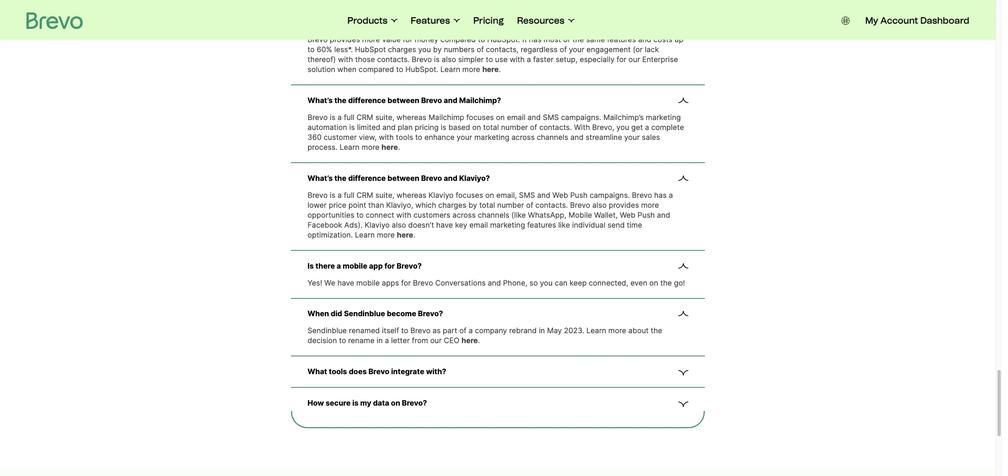 Task type: describe. For each thing, give the bounding box(es) containing it.
app
[[369, 262, 383, 270]]

here for customers
[[397, 231, 414, 239]]

view,
[[359, 133, 377, 142]]

is inside brevo is a full crm suite, whereas klaviyo focuses on email, sms and web push campaigns. brevo has a lower price point than klaviyo, which charges by total number of contacts. brevo also provides more opportunities to connect with customers across channels (like whatsapp, mobile wallet, web push and facebook ads). klaviyo also doesn't have key email marketing features like individual send time optimization. learn more
[[330, 191, 336, 200]]

and inside brevo provides more value for money compared to hubspot. it has most of the same features and costs up to 60% less*. hubspot charges you by numbers of contacts, regardless of your engagement (or lack thereof) with those contacts. brevo is also simpler to use with a faster setup, especially for our enterprise solution when compared to hubspot. learn more
[[639, 35, 652, 44]]

here . right ceo
[[462, 336, 480, 345]]

button image
[[842, 17, 850, 25]]

what's the difference between brevo and mailchimp? button
[[308, 95, 689, 106]]

with?
[[426, 367, 447, 376]]

charges inside brevo provides more value for money compared to hubspot. it has most of the same features and costs up to 60% less*. hubspot charges you by numbers of contacts, regardless of your engagement (or lack thereof) with those contacts. brevo is also simpler to use with a faster setup, especially for our enterprise solution when compared to hubspot. learn more
[[388, 45, 416, 54]]

here right ceo
[[462, 336, 478, 345]]

account
[[881, 15, 919, 26]]

to left '60%'
[[308, 45, 315, 54]]

itself
[[382, 326, 399, 335]]

data
[[373, 399, 389, 408]]

0 horizontal spatial compared
[[359, 65, 394, 74]]

across inside brevo is a full crm suite, whereas klaviyo focuses on email, sms and web push campaigns. brevo has a lower price point than klaviyo, which charges by total number of contacts. brevo also provides more opportunities to connect with customers across channels (like whatsapp, mobile wallet, web push and facebook ads). klaviyo also doesn't have key email marketing features like individual send time optimization. learn more
[[453, 211, 476, 219]]

resources
[[517, 15, 565, 26]]

use
[[495, 55, 508, 64]]

brevo? for is there a mobile app for brevo?
[[397, 262, 422, 270]]

as
[[433, 326, 441, 335]]

what's for what's the difference between brevo and mailchimp?
[[308, 96, 333, 105]]

what's for what's the difference between brevo and hubspot?
[[308, 18, 333, 27]]

provides inside brevo is a full crm suite, whereas klaviyo focuses on email, sms and web push campaigns. brevo has a lower price point than klaviyo, which charges by total number of contacts. brevo also provides more opportunities to connect with customers across channels (like whatsapp, mobile wallet, web push and facebook ads). klaviyo also doesn't have key email marketing features like individual send time optimization. learn more
[[609, 201, 639, 209]]

0 vertical spatial klaviyo
[[429, 191, 454, 200]]

of inside brevo is a full crm suite, whereas mailchimp focuses on email and sms campaigns. mailchimp's marketing automation is limited and plan pricing is based on total number of contacts. with brevo, you get a complete 360 customer view, with tools to enhance your marketing across channels and streamline your sales process. learn more
[[530, 123, 538, 132]]

become
[[387, 310, 416, 318]]

0 horizontal spatial have
[[338, 279, 354, 287]]

simpler
[[458, 55, 484, 64]]

0 vertical spatial in
[[539, 326, 545, 335]]

same
[[586, 35, 605, 44]]

to down "hubspot?"
[[478, 35, 485, 44]]

60%
[[317, 45, 332, 54]]

contacts. inside brevo provides more value for money compared to hubspot. it has most of the same features and costs up to 60% less*. hubspot charges you by numbers of contacts, regardless of your engagement (or lack thereof) with those contacts. brevo is also simpler to use with a faster setup, especially for our enterprise solution when compared to hubspot. learn more
[[377, 55, 410, 64]]

how
[[308, 399, 324, 408]]

to left rename
[[339, 336, 346, 345]]

my
[[360, 399, 371, 408]]

brevo image
[[27, 12, 83, 29]]

how secure is my data on brevo? button
[[308, 398, 689, 409]]

less*.
[[334, 45, 353, 54]]

sendinblue renamed itself to brevo as part of a company rebrand in may 2023. learn more about the decision to rename in a letter from our ceo
[[308, 326, 663, 345]]

to up letter on the bottom of the page
[[401, 326, 409, 335]]

is up customer
[[349, 123, 355, 132]]

than
[[369, 201, 384, 209]]

for down engagement
[[617, 55, 627, 64]]

brevo up the mailchimp
[[421, 96, 442, 105]]

brevo up time
[[632, 191, 652, 200]]

keep
[[570, 279, 587, 287]]

brevo right apps
[[413, 279, 433, 287]]

based
[[449, 123, 470, 132]]

on inside brevo is a full crm suite, whereas klaviyo focuses on email, sms and web push campaigns. brevo has a lower price point than klaviyo, which charges by total number of contacts. brevo also provides more opportunities to connect with customers across channels (like whatsapp, mobile wallet, web push and facebook ads). klaviyo also doesn't have key email marketing features like individual send time optimization. learn more
[[486, 191, 494, 200]]

what's the difference between brevo and klaviyo? button
[[308, 173, 689, 184]]

focuses for total
[[467, 113, 494, 122]]

mailchimp's
[[604, 113, 644, 122]]

1 horizontal spatial push
[[638, 211, 655, 219]]

0 horizontal spatial also
[[392, 221, 406, 229]]

customers
[[414, 211, 451, 219]]

whereas for customers
[[397, 191, 427, 200]]

hubspot
[[355, 45, 386, 54]]

facebook
[[308, 221, 342, 229]]

most
[[544, 35, 561, 44]]

klaviyo,
[[386, 201, 414, 209]]

difference for view,
[[348, 96, 386, 105]]

for right "value"
[[403, 35, 413, 44]]

of inside brevo is a full crm suite, whereas klaviyo focuses on email, sms and web push campaigns. brevo has a lower price point than klaviyo, which charges by total number of contacts. brevo also provides more opportunities to connect with customers across channels (like whatsapp, mobile wallet, web push and facebook ads). klaviyo also doesn't have key email marketing features like individual send time optimization. learn more
[[526, 201, 534, 209]]

features
[[411, 15, 450, 26]]

here . for customers
[[397, 231, 416, 239]]

sms inside brevo is a full crm suite, whereas klaviyo focuses on email, sms and web push campaigns. brevo has a lower price point than klaviyo, which charges by total number of contacts. brevo also provides more opportunities to connect with customers across channels (like whatsapp, mobile wallet, web push and facebook ads). klaviyo also doesn't have key email marketing features like individual send time optimization. learn more
[[519, 191, 535, 200]]

also inside brevo provides more value for money compared to hubspot. it has most of the same features and costs up to 60% less*. hubspot charges you by numbers of contacts, regardless of your engagement (or lack thereof) with those contacts. brevo is also simpler to use with a faster setup, especially for our enterprise solution when compared to hubspot. learn more
[[442, 55, 456, 64]]

. for of
[[478, 336, 480, 345]]

pricing
[[415, 123, 439, 132]]

by inside brevo is a full crm suite, whereas klaviyo focuses on email, sms and web push campaigns. brevo has a lower price point than klaviyo, which charges by total number of contacts. brevo also provides more opportunities to connect with customers across channels (like whatsapp, mobile wallet, web push and facebook ads). klaviyo also doesn't have key email marketing features like individual send time optimization. learn more
[[469, 201, 477, 209]]

when did sendinblue become brevo? button
[[308, 309, 689, 319]]

on right even
[[650, 279, 659, 287]]

setup,
[[556, 55, 578, 64]]

features link
[[411, 15, 460, 27]]

ads).
[[344, 221, 363, 229]]

even
[[631, 279, 648, 287]]

dashboard
[[921, 15, 970, 26]]

here link for brevo
[[483, 65, 499, 74]]

contacts. inside brevo is a full crm suite, whereas mailchimp focuses on email and sms campaigns. mailchimp's marketing automation is limited and plan pricing is based on total number of contacts. with brevo, you get a complete 360 customer view, with tools to enhance your marketing across channels and streamline your sales process. learn more
[[540, 123, 572, 132]]

has inside brevo is a full crm suite, whereas klaviyo focuses on email, sms and web push campaigns. brevo has a lower price point than klaviyo, which charges by total number of contacts. brevo also provides more opportunities to connect with customers across channels (like whatsapp, mobile wallet, web push and facebook ads). klaviyo also doesn't have key email marketing features like individual send time optimization. learn more
[[655, 191, 667, 200]]

brevo down 'money'
[[412, 55, 432, 64]]

and inside "dropdown button"
[[444, 174, 458, 183]]

did
[[331, 310, 342, 318]]

yes!
[[308, 279, 322, 287]]

total inside brevo is a full crm suite, whereas mailchimp focuses on email and sms campaigns. mailchimp's marketing automation is limited and plan pricing is based on total number of contacts. with brevo, you get a complete 360 customer view, with tools to enhance your marketing across channels and streamline your sales process. learn more
[[483, 123, 499, 132]]

go!
[[674, 279, 685, 287]]

process.
[[308, 143, 338, 152]]

on right based
[[473, 123, 481, 132]]

what's the difference between brevo and hubspot? button
[[308, 18, 689, 28]]

price
[[329, 201, 347, 209]]

optimization.
[[308, 231, 353, 239]]

conversations
[[435, 279, 486, 287]]

on inside dropdown button
[[391, 399, 400, 408]]

1 vertical spatial hubspot.
[[406, 65, 439, 74]]

360
[[308, 133, 322, 142]]

for right apps
[[401, 279, 411, 287]]

pricing
[[474, 15, 504, 26]]

more inside the sendinblue renamed itself to brevo as part of a company rebrand in may 2023. learn more about the decision to rename in a letter from our ceo
[[609, 326, 627, 335]]

full for customer
[[344, 113, 355, 122]]

0 vertical spatial web
[[553, 191, 568, 200]]

brevo is a full crm suite, whereas mailchimp focuses on email and sms campaigns. mailchimp's marketing automation is limited and plan pricing is based on total number of contacts. with brevo, you get a complete 360 customer view, with tools to enhance your marketing across channels and streamline your sales process. learn more
[[308, 113, 684, 152]]

1 vertical spatial web
[[620, 211, 636, 219]]

sendinblue inside the sendinblue renamed itself to brevo as part of a company rebrand in may 2023. learn more about the decision to rename in a letter from our ceo
[[308, 326, 347, 335]]

value
[[382, 35, 401, 44]]

email inside brevo is a full crm suite, whereas mailchimp focuses on email and sms campaigns. mailchimp's marketing automation is limited and plan pricing is based on total number of contacts. with brevo, you get a complete 360 customer view, with tools to enhance your marketing across channels and streamline your sales process. learn more
[[507, 113, 526, 122]]

connected,
[[589, 279, 629, 287]]

0 vertical spatial marketing
[[646, 113, 681, 122]]

here for brevo
[[483, 65, 499, 74]]

0 horizontal spatial your
[[457, 133, 473, 142]]

brevo up 'money'
[[421, 18, 442, 27]]

what's the difference between brevo and hubspot?
[[308, 18, 496, 27]]

to down "value"
[[396, 65, 403, 74]]

there
[[316, 262, 335, 270]]

suite, for view,
[[376, 113, 395, 122]]

1 vertical spatial in
[[377, 336, 383, 345]]

marketing inside brevo is a full crm suite, whereas klaviyo focuses on email, sms and web push campaigns. brevo has a lower price point than klaviyo, which charges by total number of contacts. brevo also provides more opportunities to connect with customers across channels (like whatsapp, mobile wallet, web push and facebook ads). klaviyo also doesn't have key email marketing features like individual send time optimization. learn more
[[490, 221, 525, 229]]

brevo up '60%'
[[308, 35, 328, 44]]

lower
[[308, 201, 327, 209]]

to inside brevo is a full crm suite, whereas klaviyo focuses on email, sms and web push campaigns. brevo has a lower price point than klaviyo, which charges by total number of contacts. brevo also provides more opportunities to connect with customers across channels (like whatsapp, mobile wallet, web push and facebook ads). klaviyo also doesn't have key email marketing features like individual send time optimization. learn more
[[357, 211, 364, 219]]

is inside brevo provides more value for money compared to hubspot. it has most of the same features and costs up to 60% less*. hubspot charges you by numbers of contacts, regardless of your engagement (or lack thereof) with those contacts. brevo is also simpler to use with a faster setup, especially for our enterprise solution when compared to hubspot. learn more
[[434, 55, 440, 64]]

email inside brevo is a full crm suite, whereas klaviyo focuses on email, sms and web push campaigns. brevo has a lower price point than klaviyo, which charges by total number of contacts. brevo also provides more opportunities to connect with customers across channels (like whatsapp, mobile wallet, web push and facebook ads). klaviyo also doesn't have key email marketing features like individual send time optimization. learn more
[[470, 221, 488, 229]]

brevo provides more value for money compared to hubspot. it has most of the same features and costs up to 60% less*. hubspot charges you by numbers of contacts, regardless of your engagement (or lack thereof) with those contacts. brevo is also simpler to use with a faster setup, especially for our enterprise solution when compared to hubspot. learn more
[[308, 35, 684, 74]]

about
[[629, 326, 649, 335]]

pricing link
[[474, 15, 504, 27]]

suite, for connect
[[376, 191, 395, 200]]

especially
[[580, 55, 615, 64]]

send
[[608, 221, 625, 229]]

the up automation
[[335, 96, 347, 105]]

renamed
[[349, 326, 380, 335]]

what's the difference between brevo and mailchimp?
[[308, 96, 501, 105]]

number inside brevo is a full crm suite, whereas mailchimp focuses on email and sms campaigns. mailchimp's marketing automation is limited and plan pricing is based on total number of contacts. with brevo, you get a complete 360 customer view, with tools to enhance your marketing across channels and streamline your sales process. learn more
[[501, 123, 528, 132]]

1 vertical spatial klaviyo
[[365, 221, 390, 229]]

does
[[349, 367, 367, 376]]

to inside brevo is a full crm suite, whereas mailchimp focuses on email and sms campaigns. mailchimp's marketing automation is limited and plan pricing is based on total number of contacts. with brevo, you get a complete 360 customer view, with tools to enhance your marketing across channels and streamline your sales process. learn more
[[415, 133, 423, 142]]

to left use
[[486, 55, 493, 64]]

engagement
[[587, 45, 631, 54]]

have inside brevo is a full crm suite, whereas klaviyo focuses on email, sms and web push campaigns. brevo has a lower price point than klaviyo, which charges by total number of contacts. brevo also provides more opportunities to connect with customers across channels (like whatsapp, mobile wallet, web push and facebook ads). klaviyo also doesn't have key email marketing features like individual send time optimization. learn more
[[436, 221, 453, 229]]

between for tools
[[388, 96, 420, 105]]

tools inside "dropdown button"
[[329, 367, 347, 376]]

brevo up mobile
[[570, 201, 591, 209]]

resources link
[[517, 15, 575, 27]]

thereof)
[[308, 55, 336, 64]]

brevo inside "dropdown button"
[[369, 367, 390, 376]]

it
[[523, 35, 527, 44]]

more down connect
[[377, 231, 395, 239]]

my account dashboard
[[866, 15, 970, 26]]

is up automation
[[330, 113, 336, 122]]

more down the simpler
[[463, 65, 481, 74]]

is
[[308, 262, 314, 270]]

like
[[559, 221, 570, 229]]

my account dashboard link
[[866, 15, 970, 27]]

when did sendinblue become brevo?
[[308, 310, 443, 318]]



Task type: vqa. For each thing, say whether or not it's contained in the screenshot.
of within Brevo is a full CRM suite, whereas Mailchimp focuses on email and SMS campaigns. Mailchimp's marketing automation is limited and plan pricing is based on total number of contacts. With Brevo, you get a complete 360 customer view, with tools to enhance your marketing across channels and streamline your sales process. Learn more
yes



Task type: locate. For each thing, give the bounding box(es) containing it.
focuses inside brevo is a full crm suite, whereas mailchimp focuses on email and sms campaigns. mailchimp's marketing automation is limited and plan pricing is based on total number of contacts. with brevo, you get a complete 360 customer view, with tools to enhance your marketing across channels and streamline your sales process. learn more
[[467, 113, 494, 122]]

1 vertical spatial contacts.
[[540, 123, 572, 132]]

learn inside brevo is a full crm suite, whereas mailchimp focuses on email and sms campaigns. mailchimp's marketing automation is limited and plan pricing is based on total number of contacts. with brevo, you get a complete 360 customer view, with tools to enhance your marketing across channels and streamline your sales process. learn more
[[340, 143, 360, 152]]

provides inside brevo provides more value for money compared to hubspot. it has most of the same features and costs up to 60% less*. hubspot charges you by numbers of contacts, regardless of your engagement (or lack thereof) with those contacts. brevo is also simpler to use with a faster setup, especially for our enterprise solution when compared to hubspot. learn more
[[330, 35, 360, 44]]

provides up wallet,
[[609, 201, 639, 209]]

0 horizontal spatial tools
[[329, 367, 347, 376]]

3 difference from the top
[[348, 174, 386, 183]]

0 vertical spatial by
[[433, 45, 442, 54]]

contacts. up whatsapp,
[[536, 201, 568, 209]]

1 vertical spatial by
[[469, 201, 477, 209]]

more inside brevo is a full crm suite, whereas mailchimp focuses on email and sms campaigns. mailchimp's marketing automation is limited and plan pricing is based on total number of contacts. with brevo, you get a complete 360 customer view, with tools to enhance your marketing across channels and streamline your sales process. learn more
[[362, 143, 380, 152]]

0 vertical spatial compared
[[441, 35, 476, 44]]

lack
[[645, 45, 659, 54]]

1 vertical spatial push
[[638, 211, 655, 219]]

. for mailchimp
[[398, 143, 400, 152]]

1 vertical spatial suite,
[[376, 191, 395, 200]]

between up plan
[[388, 96, 420, 105]]

when
[[338, 65, 357, 74]]

1 vertical spatial number
[[497, 201, 524, 209]]

costs
[[654, 35, 673, 44]]

whereas inside brevo is a full crm suite, whereas klaviyo focuses on email, sms and web push campaigns. brevo has a lower price point than klaviyo, which charges by total number of contacts. brevo also provides more opportunities to connect with customers across channels (like whatsapp, mobile wallet, web push and facebook ads). klaviyo also doesn't have key email marketing features like individual send time optimization. learn more
[[397, 191, 427, 200]]

0 vertical spatial have
[[436, 221, 453, 229]]

sms inside brevo is a full crm suite, whereas mailchimp focuses on email and sms campaigns. mailchimp's marketing automation is limited and plan pricing is based on total number of contacts. with brevo, you get a complete 360 customer view, with tools to enhance your marketing across channels and streamline your sales process. learn more
[[543, 113, 559, 122]]

0 vertical spatial between
[[388, 18, 420, 27]]

0 horizontal spatial our
[[430, 336, 442, 345]]

1 vertical spatial marketing
[[475, 133, 510, 142]]

the right about
[[651, 326, 663, 335]]

2 horizontal spatial also
[[593, 201, 607, 209]]

focuses down klaviyo?
[[456, 191, 484, 200]]

here . down use
[[483, 65, 501, 74]]

0 vertical spatial push
[[571, 191, 588, 200]]

customer
[[324, 133, 357, 142]]

3 what's from the top
[[308, 174, 333, 183]]

marketing up complete
[[646, 113, 681, 122]]

1 vertical spatial have
[[338, 279, 354, 287]]

total down what's the difference between brevo and klaviyo? "dropdown button"
[[480, 201, 495, 209]]

0 horizontal spatial in
[[377, 336, 383, 345]]

what's for what's the difference between brevo and klaviyo?
[[308, 174, 333, 183]]

for
[[403, 35, 413, 44], [617, 55, 627, 64], [385, 262, 395, 270], [401, 279, 411, 287]]

the inside the sendinblue renamed itself to brevo as part of a company rebrand in may 2023. learn more about the decision to rename in a letter from our ceo
[[651, 326, 663, 335]]

full inside brevo is a full crm suite, whereas mailchimp focuses on email and sms campaigns. mailchimp's marketing automation is limited and plan pricing is based on total number of contacts. with brevo, you get a complete 360 customer view, with tools to enhance your marketing across channels and streamline your sales process. learn more
[[344, 113, 355, 122]]

channels inside brevo is a full crm suite, whereas mailchimp focuses on email and sms campaigns. mailchimp's marketing automation is limited and plan pricing is based on total number of contacts. with brevo, you get a complete 360 customer view, with tools to enhance your marketing across channels and streamline your sales process. learn more
[[537, 133, 569, 142]]

contacts. inside brevo is a full crm suite, whereas klaviyo focuses on email, sms and web push campaigns. brevo has a lower price point than klaviyo, which charges by total number of contacts. brevo also provides more opportunities to connect with customers across channels (like whatsapp, mobile wallet, web push and facebook ads). klaviyo also doesn't have key email marketing features like individual send time optimization. learn more
[[536, 201, 568, 209]]

a inside dropdown button
[[337, 262, 341, 270]]

2 vertical spatial contacts.
[[536, 201, 568, 209]]

difference
[[348, 18, 386, 27], [348, 96, 386, 105], [348, 174, 386, 183]]

1 vertical spatial mobile
[[357, 279, 380, 287]]

1 vertical spatial brevo?
[[418, 310, 443, 318]]

0 vertical spatial charges
[[388, 45, 416, 54]]

contacts,
[[486, 45, 519, 54]]

brevo? up apps
[[397, 262, 422, 270]]

brevo? inside dropdown button
[[397, 262, 422, 270]]

1 vertical spatial across
[[453, 211, 476, 219]]

1 horizontal spatial channels
[[537, 133, 569, 142]]

phone,
[[503, 279, 528, 287]]

0 vertical spatial number
[[501, 123, 528, 132]]

1 vertical spatial campaigns.
[[590, 191, 630, 200]]

is inside 'how secure is my data on brevo?' dropdown button
[[353, 399, 359, 408]]

money
[[415, 35, 439, 44]]

whereas for tools
[[397, 113, 427, 122]]

with inside brevo is a full crm suite, whereas mailchimp focuses on email and sms campaigns. mailchimp's marketing automation is limited and plan pricing is based on total number of contacts. with brevo, you get a complete 360 customer view, with tools to enhance your marketing across channels and streamline your sales process. learn more
[[379, 133, 394, 142]]

charges inside brevo is a full crm suite, whereas klaviyo focuses on email, sms and web push campaigns. brevo has a lower price point than klaviyo, which charges by total number of contacts. brevo also provides more opportunities to connect with customers across channels (like whatsapp, mobile wallet, web push and facebook ads). klaviyo also doesn't have key email marketing features like individual send time optimization. learn more
[[439, 201, 467, 209]]

is up price
[[330, 191, 336, 200]]

here link down use
[[483, 65, 499, 74]]

1 horizontal spatial web
[[620, 211, 636, 219]]

by
[[433, 45, 442, 54], [469, 201, 477, 209]]

1 horizontal spatial by
[[469, 201, 477, 209]]

brevo inside "dropdown button"
[[421, 174, 442, 183]]

2 vertical spatial difference
[[348, 174, 386, 183]]

0 vertical spatial crm
[[357, 113, 374, 122]]

0 horizontal spatial across
[[453, 211, 476, 219]]

a
[[527, 55, 531, 64], [338, 113, 342, 122], [645, 123, 650, 132], [338, 191, 342, 200], [669, 191, 673, 200], [337, 262, 341, 270], [469, 326, 473, 335], [385, 336, 389, 345]]

across inside brevo is a full crm suite, whereas mailchimp focuses on email and sms campaigns. mailchimp's marketing automation is limited and plan pricing is based on total number of contacts. with brevo, you get a complete 360 customer view, with tools to enhance your marketing across channels and streamline your sales process. learn more
[[512, 133, 535, 142]]

mobile for a
[[343, 262, 368, 270]]

email
[[507, 113, 526, 122], [470, 221, 488, 229]]

compared
[[441, 35, 476, 44], [359, 65, 394, 74]]

1 horizontal spatial you
[[540, 279, 553, 287]]

in left may
[[539, 326, 545, 335]]

here . down plan
[[382, 143, 400, 152]]

your down based
[[457, 133, 473, 142]]

solution
[[308, 65, 335, 74]]

0 vertical spatial contacts.
[[377, 55, 410, 64]]

apps
[[382, 279, 399, 287]]

. down company
[[478, 336, 480, 345]]

1 horizontal spatial has
[[655, 191, 667, 200]]

0 vertical spatial mobile
[[343, 262, 368, 270]]

contacts.
[[377, 55, 410, 64], [540, 123, 572, 132], [536, 201, 568, 209]]

1 horizontal spatial have
[[436, 221, 453, 229]]

your inside brevo provides more value for money compared to hubspot. it has most of the same features and costs up to 60% less*. hubspot charges you by numbers of contacts, regardless of your engagement (or lack thereof) with those contacts. brevo is also simpler to use with a faster setup, especially for our enterprise solution when compared to hubspot. learn more
[[569, 45, 585, 54]]

mobile for have
[[357, 279, 380, 287]]

individual
[[572, 221, 606, 229]]

1 horizontal spatial hubspot.
[[487, 35, 520, 44]]

. down plan
[[398, 143, 400, 152]]

. for klaviyo
[[414, 231, 416, 239]]

what's
[[308, 18, 333, 27], [308, 96, 333, 105], [308, 174, 333, 183]]

1 vertical spatial compared
[[359, 65, 394, 74]]

our inside the sendinblue renamed itself to brevo as part of a company rebrand in may 2023. learn more about the decision to rename in a letter from our ceo
[[430, 336, 442, 345]]

2 crm from the top
[[357, 191, 374, 200]]

hubspot. up contacts,
[[487, 35, 520, 44]]

number inside brevo is a full crm suite, whereas klaviyo focuses on email, sms and web push campaigns. brevo has a lower price point than klaviyo, which charges by total number of contacts. brevo also provides more opportunities to connect with customers across channels (like whatsapp, mobile wallet, web push and facebook ads). klaviyo also doesn't have key email marketing features like individual send time optimization. learn more
[[497, 201, 524, 209]]

from
[[412, 336, 428, 345]]

also down the numbers
[[442, 55, 456, 64]]

here . down doesn't
[[397, 231, 416, 239]]

when
[[308, 310, 329, 318]]

1 vertical spatial our
[[430, 336, 442, 345]]

the up less*.
[[335, 18, 347, 27]]

on down what's the difference between brevo and mailchimp? dropdown button
[[496, 113, 505, 122]]

has inside brevo provides more value for money compared to hubspot. it has most of the same features and costs up to 60% less*. hubspot charges you by numbers of contacts, regardless of your engagement (or lack thereof) with those contacts. brevo is also simpler to use with a faster setup, especially for our enterprise solution when compared to hubspot. learn more
[[529, 35, 542, 44]]

1 vertical spatial what's
[[308, 96, 333, 105]]

numbers
[[444, 45, 475, 54]]

the left same
[[573, 35, 584, 44]]

faster
[[533, 55, 554, 64]]

email down what's the difference between brevo and mailchimp? dropdown button
[[507, 113, 526, 122]]

1 horizontal spatial provides
[[609, 201, 639, 209]]

our down 'as'
[[430, 336, 442, 345]]

with right use
[[510, 55, 525, 64]]

tools down plan
[[396, 133, 413, 142]]

the inside brevo provides more value for money compared to hubspot. it has most of the same features and costs up to 60% less*. hubspot charges you by numbers of contacts, regardless of your engagement (or lack thereof) with those contacts. brevo is also simpler to use with a faster setup, especially for our enterprise solution when compared to hubspot. learn more
[[573, 35, 584, 44]]

1 horizontal spatial sms
[[543, 113, 559, 122]]

difference for those
[[348, 18, 386, 27]]

channels inside brevo is a full crm suite, whereas klaviyo focuses on email, sms and web push campaigns. brevo has a lower price point than klaviyo, which charges by total number of contacts. brevo also provides more opportunities to connect with customers across channels (like whatsapp, mobile wallet, web push and facebook ads). klaviyo also doesn't have key email marketing features like individual send time optimization. learn more
[[478, 211, 510, 219]]

for right app
[[385, 262, 395, 270]]

klaviyo?
[[459, 174, 490, 183]]

0 vertical spatial you
[[418, 45, 431, 54]]

brevo is a full crm suite, whereas klaviyo focuses on email, sms and web push campaigns. brevo has a lower price point than klaviyo, which charges by total number of contacts. brevo also provides more opportunities to connect with customers across channels (like whatsapp, mobile wallet, web push and facebook ads). klaviyo also doesn't have key email marketing features like individual send time optimization. learn more
[[308, 191, 673, 239]]

brevo? for how secure is my data on brevo?
[[402, 399, 427, 408]]

you down 'money'
[[418, 45, 431, 54]]

crm inside brevo is a full crm suite, whereas mailchimp focuses on email and sms campaigns. mailchimp's marketing automation is limited and plan pricing is based on total number of contacts. with brevo, you get a complete 360 customer view, with tools to enhance your marketing across channels and streamline your sales process. learn more
[[357, 113, 374, 122]]

time
[[627, 221, 643, 229]]

here for tools
[[382, 143, 398, 152]]

brevo inside brevo is a full crm suite, whereas mailchimp focuses on email and sms campaigns. mailchimp's marketing automation is limited and plan pricing is based on total number of contacts. with brevo, you get a complete 360 customer view, with tools to enhance your marketing across channels and streamline your sales process. learn more
[[308, 113, 328, 122]]

0 horizontal spatial features
[[527, 221, 556, 229]]

1 vertical spatial provides
[[609, 201, 639, 209]]

you right so
[[540, 279, 553, 287]]

products
[[348, 15, 388, 26]]

0 horizontal spatial hubspot.
[[406, 65, 439, 74]]

what
[[308, 367, 327, 376]]

here link for tools
[[382, 143, 398, 152]]

here .
[[483, 65, 501, 74], [382, 143, 400, 152], [397, 231, 416, 239], [462, 336, 480, 345]]

0 vertical spatial full
[[344, 113, 355, 122]]

is down 'money'
[[434, 55, 440, 64]]

0 vertical spatial features
[[607, 35, 636, 44]]

contacts. left with
[[540, 123, 572, 132]]

crm up limited
[[357, 113, 374, 122]]

email,
[[497, 191, 517, 200]]

web up time
[[620, 211, 636, 219]]

learn inside brevo is a full crm suite, whereas klaviyo focuses on email, sms and web push campaigns. brevo has a lower price point than klaviyo, which charges by total number of contacts. brevo also provides more opportunities to connect with customers across channels (like whatsapp, mobile wallet, web push and facebook ads). klaviyo also doesn't have key email marketing features like individual send time optimization. learn more
[[355, 231, 375, 239]]

with up when
[[338, 55, 353, 64]]

brevo right does
[[369, 367, 390, 376]]

2 whereas from the top
[[397, 191, 427, 200]]

0 vertical spatial difference
[[348, 18, 386, 27]]

marketing down what's the difference between brevo and mailchimp? dropdown button
[[475, 133, 510, 142]]

between inside "dropdown button"
[[388, 174, 420, 183]]

compared up the numbers
[[441, 35, 476, 44]]

1 difference from the top
[[348, 18, 386, 27]]

push up time
[[638, 211, 655, 219]]

what's inside "dropdown button"
[[308, 174, 333, 183]]

klaviyo up which
[[429, 191, 454, 200]]

streamline
[[586, 133, 623, 142]]

campaigns. inside brevo is a full crm suite, whereas mailchimp focuses on email and sms campaigns. mailchimp's marketing automation is limited and plan pricing is based on total number of contacts. with brevo, you get a complete 360 customer view, with tools to enhance your marketing across channels and streamline your sales process. learn more
[[561, 113, 602, 122]]

difference up the than
[[348, 174, 386, 183]]

here . for tools
[[382, 143, 400, 152]]

total inside brevo is a full crm suite, whereas klaviyo focuses on email, sms and web push campaigns. brevo has a lower price point than klaviyo, which charges by total number of contacts. brevo also provides more opportunities to connect with customers across channels (like whatsapp, mobile wallet, web push and facebook ads). klaviyo also doesn't have key email marketing features like individual send time optimization. learn more
[[480, 201, 495, 209]]

across
[[512, 133, 535, 142], [453, 211, 476, 219]]

learn inside the sendinblue renamed itself to brevo as part of a company rebrand in may 2023. learn more about the decision to rename in a letter from our ceo
[[587, 326, 607, 335]]

our inside brevo provides more value for money compared to hubspot. it has most of the same features and costs up to 60% less*. hubspot charges you by numbers of contacts, regardless of your engagement (or lack thereof) with those contacts. brevo is also simpler to use with a faster setup, especially for our enterprise solution when compared to hubspot. learn more
[[629, 55, 640, 64]]

by down 'money'
[[433, 45, 442, 54]]

more left about
[[609, 326, 627, 335]]

2 vertical spatial you
[[540, 279, 553, 287]]

0 vertical spatial also
[[442, 55, 456, 64]]

part
[[443, 326, 458, 335]]

is down the mailchimp
[[441, 123, 447, 132]]

sendinblue inside "dropdown button"
[[344, 310, 385, 318]]

1 vertical spatial crm
[[357, 191, 374, 200]]

products link
[[348, 15, 398, 27]]

0 vertical spatial sms
[[543, 113, 559, 122]]

1 vertical spatial features
[[527, 221, 556, 229]]

rebrand
[[509, 326, 537, 335]]

0 vertical spatial our
[[629, 55, 640, 64]]

brevo? inside dropdown button
[[402, 399, 427, 408]]

company
[[475, 326, 507, 335]]

difference up hubspot
[[348, 18, 386, 27]]

(like
[[512, 211, 526, 219]]

here link
[[483, 65, 499, 74], [382, 143, 398, 152], [397, 231, 414, 239], [462, 336, 478, 345]]

to
[[478, 35, 485, 44], [308, 45, 315, 54], [486, 55, 493, 64], [396, 65, 403, 74], [415, 133, 423, 142], [357, 211, 364, 219], [401, 326, 409, 335], [339, 336, 346, 345]]

2 difference from the top
[[348, 96, 386, 105]]

brevo up automation
[[308, 113, 328, 122]]

suite,
[[376, 113, 395, 122], [376, 191, 395, 200]]

sales
[[642, 133, 660, 142]]

. for to
[[499, 65, 501, 74]]

crm for connect
[[357, 191, 374, 200]]

2 horizontal spatial your
[[625, 133, 640, 142]]

brevo,
[[592, 123, 615, 132]]

1 what's from the top
[[308, 18, 333, 27]]

by down klaviyo?
[[469, 201, 477, 209]]

tools inside brevo is a full crm suite, whereas mailchimp focuses on email and sms campaigns. mailchimp's marketing automation is limited and plan pricing is based on total number of contacts. with brevo, you get a complete 360 customer view, with tools to enhance your marketing across channels and streamline your sales process. learn more
[[396, 133, 413, 142]]

what's up automation
[[308, 96, 333, 105]]

mobile
[[569, 211, 592, 219]]

klaviyo down connect
[[365, 221, 390, 229]]

1 horizontal spatial features
[[607, 35, 636, 44]]

also down klaviyo,
[[392, 221, 406, 229]]

more
[[362, 35, 380, 44], [463, 65, 481, 74], [362, 143, 380, 152], [641, 201, 659, 209], [377, 231, 395, 239], [609, 326, 627, 335]]

focuses
[[467, 113, 494, 122], [456, 191, 484, 200]]

between up "value"
[[388, 18, 420, 27]]

automation
[[308, 123, 347, 132]]

is there a mobile app for brevo? button
[[308, 261, 689, 271]]

0 vertical spatial brevo?
[[397, 262, 422, 270]]

the left 'go!' at the bottom right
[[661, 279, 672, 287]]

features up engagement
[[607, 35, 636, 44]]

plan
[[398, 123, 413, 132]]

focuses inside brevo is a full crm suite, whereas klaviyo focuses on email, sms and web push campaigns. brevo has a lower price point than klaviyo, which charges by total number of contacts. brevo also provides more opportunities to connect with customers across channels (like whatsapp, mobile wallet, web push and facebook ads). klaviyo also doesn't have key email marketing features like individual send time optimization. learn more
[[456, 191, 484, 200]]

sendinblue up the renamed
[[344, 310, 385, 318]]

compared down those at the left top of page
[[359, 65, 394, 74]]

regardless
[[521, 45, 558, 54]]

here link right ceo
[[462, 336, 478, 345]]

crm up point
[[357, 191, 374, 200]]

1 vertical spatial has
[[655, 191, 667, 200]]

of inside the sendinblue renamed itself to brevo as part of a company rebrand in may 2023. learn more about the decision to rename in a letter from our ceo
[[460, 326, 467, 335]]

1 between from the top
[[388, 18, 420, 27]]

3 between from the top
[[388, 174, 420, 183]]

secure
[[326, 399, 351, 408]]

0 horizontal spatial push
[[571, 191, 588, 200]]

full inside brevo is a full crm suite, whereas klaviyo focuses on email, sms and web push campaigns. brevo has a lower price point than klaviyo, which charges by total number of contacts. brevo also provides more opportunities to connect with customers across channels (like whatsapp, mobile wallet, web push and facebook ads). klaviyo also doesn't have key email marketing features like individual send time optimization. learn more
[[344, 191, 355, 200]]

2023.
[[564, 326, 585, 335]]

0 vertical spatial whereas
[[397, 113, 427, 122]]

what's up lower
[[308, 174, 333, 183]]

provides up less*.
[[330, 35, 360, 44]]

0 vertical spatial campaigns.
[[561, 113, 602, 122]]

full up point
[[344, 191, 355, 200]]

hubspot.
[[487, 35, 520, 44], [406, 65, 439, 74]]

1 vertical spatial also
[[593, 201, 607, 209]]

1 vertical spatial channels
[[478, 211, 510, 219]]

here down plan
[[382, 143, 398, 152]]

1 horizontal spatial your
[[569, 45, 585, 54]]

1 vertical spatial sms
[[519, 191, 535, 200]]

difference for connect
[[348, 174, 386, 183]]

you inside brevo is a full crm suite, whereas mailchimp focuses on email and sms campaigns. mailchimp's marketing automation is limited and plan pricing is based on total number of contacts. with brevo, you get a complete 360 customer view, with tools to enhance your marketing across channels and streamline your sales process. learn more
[[617, 123, 630, 132]]

1 vertical spatial focuses
[[456, 191, 484, 200]]

2 full from the top
[[344, 191, 355, 200]]

learn inside brevo provides more value for money compared to hubspot. it has most of the same features and costs up to 60% less*. hubspot charges you by numbers of contacts, regardless of your engagement (or lack thereof) with those contacts. brevo is also simpler to use with a faster setup, especially for our enterprise solution when compared to hubspot. learn more
[[441, 65, 461, 74]]

mobile inside is there a mobile app for brevo? dropdown button
[[343, 262, 368, 270]]

to down point
[[357, 211, 364, 219]]

hubspot?
[[459, 18, 496, 27]]

mobile down the is there a mobile app for brevo?
[[357, 279, 380, 287]]

whereas inside brevo is a full crm suite, whereas mailchimp focuses on email and sms campaigns. mailchimp's marketing automation is limited and plan pricing is based on total number of contacts. with brevo, you get a complete 360 customer view, with tools to enhance your marketing across channels and streamline your sales process. learn more
[[397, 113, 427, 122]]

you inside brevo provides more value for money compared to hubspot. it has most of the same features and costs up to 60% less*. hubspot charges you by numbers of contacts, regardless of your engagement (or lack thereof) with those contacts. brevo is also simpler to use with a faster setup, especially for our enterprise solution when compared to hubspot. learn more
[[418, 45, 431, 54]]

2 vertical spatial brevo?
[[402, 399, 427, 408]]

. down use
[[499, 65, 501, 74]]

with
[[574, 123, 590, 132]]

total
[[483, 123, 499, 132], [480, 201, 495, 209]]

between up klaviyo,
[[388, 174, 420, 183]]

channels
[[537, 133, 569, 142], [478, 211, 510, 219]]

wallet,
[[594, 211, 618, 219]]

tools
[[396, 133, 413, 142], [329, 367, 347, 376]]

0 vertical spatial tools
[[396, 133, 413, 142]]

complete
[[652, 123, 684, 132]]

marketing
[[646, 113, 681, 122], [475, 133, 510, 142], [490, 221, 525, 229]]

.
[[499, 65, 501, 74], [398, 143, 400, 152], [414, 231, 416, 239], [478, 336, 480, 345]]

0 vertical spatial across
[[512, 133, 535, 142]]

the inside "dropdown button"
[[335, 174, 347, 183]]

1 horizontal spatial also
[[442, 55, 456, 64]]

mobile left app
[[343, 262, 368, 270]]

so
[[530, 279, 538, 287]]

suite, inside brevo is a full crm suite, whereas klaviyo focuses on email, sms and web push campaigns. brevo has a lower price point than klaviyo, which charges by total number of contacts. brevo also provides more opportunities to connect with customers across channels (like whatsapp, mobile wallet, web push and facebook ads). klaviyo also doesn't have key email marketing features like individual send time optimization. learn more
[[376, 191, 395, 200]]

1 whereas from the top
[[397, 113, 427, 122]]

difference inside "dropdown button"
[[348, 174, 386, 183]]

1 vertical spatial tools
[[329, 367, 347, 376]]

what's up '60%'
[[308, 18, 333, 27]]

features inside brevo is a full crm suite, whereas klaviyo focuses on email, sms and web push campaigns. brevo has a lower price point than klaviyo, which charges by total number of contacts. brevo also provides more opportunities to connect with customers across channels (like whatsapp, mobile wallet, web push and facebook ads). klaviyo also doesn't have key email marketing features like individual send time optimization. learn more
[[527, 221, 556, 229]]

crm for view,
[[357, 113, 374, 122]]

1 horizontal spatial compared
[[441, 35, 476, 44]]

by inside brevo provides more value for money compared to hubspot. it has most of the same features and costs up to 60% less*. hubspot charges you by numbers of contacts, regardless of your engagement (or lack thereof) with those contacts. brevo is also simpler to use with a faster setup, especially for our enterprise solution when compared to hubspot. learn more
[[433, 45, 442, 54]]

sendinblue up decision
[[308, 326, 347, 335]]

for inside dropdown button
[[385, 262, 395, 270]]

0 vertical spatial suite,
[[376, 113, 395, 122]]

0 vertical spatial provides
[[330, 35, 360, 44]]

your down get on the top
[[625, 133, 640, 142]]

1 vertical spatial charges
[[439, 201, 467, 209]]

point
[[349, 201, 366, 209]]

between for brevo
[[388, 18, 420, 27]]

learn down customer
[[340, 143, 360, 152]]

whatsapp,
[[528, 211, 567, 219]]

full up customer
[[344, 113, 355, 122]]

integrate
[[391, 367, 425, 376]]

what tools does brevo integrate with? button
[[308, 367, 689, 377]]

we
[[325, 279, 336, 287]]

1 horizontal spatial our
[[629, 55, 640, 64]]

between for customers
[[388, 174, 420, 183]]

more up hubspot
[[362, 35, 380, 44]]

2 horizontal spatial you
[[617, 123, 630, 132]]

decision
[[308, 336, 337, 345]]

0 vertical spatial channels
[[537, 133, 569, 142]]

brevo up lower
[[308, 191, 328, 200]]

what's the difference between brevo and klaviyo?
[[308, 174, 490, 183]]

1 vertical spatial email
[[470, 221, 488, 229]]

0 horizontal spatial channels
[[478, 211, 510, 219]]

learn down ads).
[[355, 231, 375, 239]]

1 full from the top
[[344, 113, 355, 122]]

0 horizontal spatial you
[[418, 45, 431, 54]]

crm inside brevo is a full crm suite, whereas klaviyo focuses on email, sms and web push campaigns. brevo has a lower price point than klaviyo, which charges by total number of contacts. brevo also provides more opportunities to connect with customers across channels (like whatsapp, mobile wallet, web push and facebook ads). klaviyo also doesn't have key email marketing features like individual send time optimization. learn more
[[357, 191, 374, 200]]

2 vertical spatial between
[[388, 174, 420, 183]]

0 horizontal spatial email
[[470, 221, 488, 229]]

0 horizontal spatial has
[[529, 35, 542, 44]]

0 vertical spatial has
[[529, 35, 542, 44]]

here link down plan
[[382, 143, 398, 152]]

provides
[[330, 35, 360, 44], [609, 201, 639, 209]]

0 horizontal spatial klaviyo
[[365, 221, 390, 229]]

in
[[539, 326, 545, 335], [377, 336, 383, 345]]

brevo inside the sendinblue renamed itself to brevo as part of a company rebrand in may 2023. learn more about the decision to rename in a letter from our ceo
[[411, 326, 431, 335]]

web up whatsapp,
[[553, 191, 568, 200]]

letter
[[391, 336, 410, 345]]

0 horizontal spatial web
[[553, 191, 568, 200]]

brevo? inside "dropdown button"
[[418, 310, 443, 318]]

with inside brevo is a full crm suite, whereas klaviyo focuses on email, sms and web push campaigns. brevo has a lower price point than klaviyo, which charges by total number of contacts. brevo also provides more opportunities to connect with customers across channels (like whatsapp, mobile wallet, web push and facebook ads). klaviyo also doesn't have key email marketing features like individual send time optimization. learn more
[[397, 211, 412, 219]]

suite, inside brevo is a full crm suite, whereas mailchimp focuses on email and sms campaigns. mailchimp's marketing automation is limited and plan pricing is based on total number of contacts. with brevo, you get a complete 360 customer view, with tools to enhance your marketing across channels and streamline your sales process. learn more
[[376, 113, 395, 122]]

1 suite, from the top
[[376, 113, 395, 122]]

on
[[496, 113, 505, 122], [473, 123, 481, 132], [486, 191, 494, 200], [650, 279, 659, 287], [391, 399, 400, 408]]

campaigns. inside brevo is a full crm suite, whereas klaviyo focuses on email, sms and web push campaigns. brevo has a lower price point than klaviyo, which charges by total number of contacts. brevo also provides more opportunities to connect with customers across channels (like whatsapp, mobile wallet, web push and facebook ads). klaviyo also doesn't have key email marketing features like individual send time optimization. learn more
[[590, 191, 630, 200]]

brevo up from
[[411, 326, 431, 335]]

features inside brevo provides more value for money compared to hubspot. it has most of the same features and costs up to 60% less*. hubspot charges you by numbers of contacts, regardless of your engagement (or lack thereof) with those contacts. brevo is also simpler to use with a faster setup, especially for our enterprise solution when compared to hubspot. learn more
[[607, 35, 636, 44]]

has
[[529, 35, 542, 44], [655, 191, 667, 200]]

email right key
[[470, 221, 488, 229]]

. down doesn't
[[414, 231, 416, 239]]

charges down "value"
[[388, 45, 416, 54]]

1 vertical spatial you
[[617, 123, 630, 132]]

mobile
[[343, 262, 368, 270], [357, 279, 380, 287]]

here . for brevo
[[483, 65, 501, 74]]

a inside brevo provides more value for money compared to hubspot. it has most of the same features and costs up to 60% less*. hubspot charges you by numbers of contacts, regardless of your engagement (or lack thereof) with those contacts. brevo is also simpler to use with a faster setup, especially for our enterprise solution when compared to hubspot. learn more
[[527, 55, 531, 64]]

doesn't
[[408, 221, 434, 229]]

number
[[501, 123, 528, 132], [497, 201, 524, 209]]

2 between from the top
[[388, 96, 420, 105]]

total down what's the difference between brevo and mailchimp? dropdown button
[[483, 123, 499, 132]]

campaigns.
[[561, 113, 602, 122], [590, 191, 630, 200]]

with down klaviyo,
[[397, 211, 412, 219]]

yes! we have mobile apps for brevo conversations and phone, so you can keep connected, even on the go!
[[308, 279, 685, 287]]

more up time
[[641, 201, 659, 209]]

1 vertical spatial difference
[[348, 96, 386, 105]]

with right view, at the top of the page
[[379, 133, 394, 142]]

full for to
[[344, 191, 355, 200]]

2 what's from the top
[[308, 96, 333, 105]]

0 vertical spatial email
[[507, 113, 526, 122]]

2 vertical spatial also
[[392, 221, 406, 229]]

here link for customers
[[397, 231, 414, 239]]

2 suite, from the top
[[376, 191, 395, 200]]

focuses for charges
[[456, 191, 484, 200]]

suite, up limited
[[376, 113, 395, 122]]

1 crm from the top
[[357, 113, 374, 122]]

brevo? up 'as'
[[418, 310, 443, 318]]

1 vertical spatial sendinblue
[[308, 326, 347, 335]]

enterprise
[[642, 55, 678, 64]]

0 horizontal spatial sms
[[519, 191, 535, 200]]



